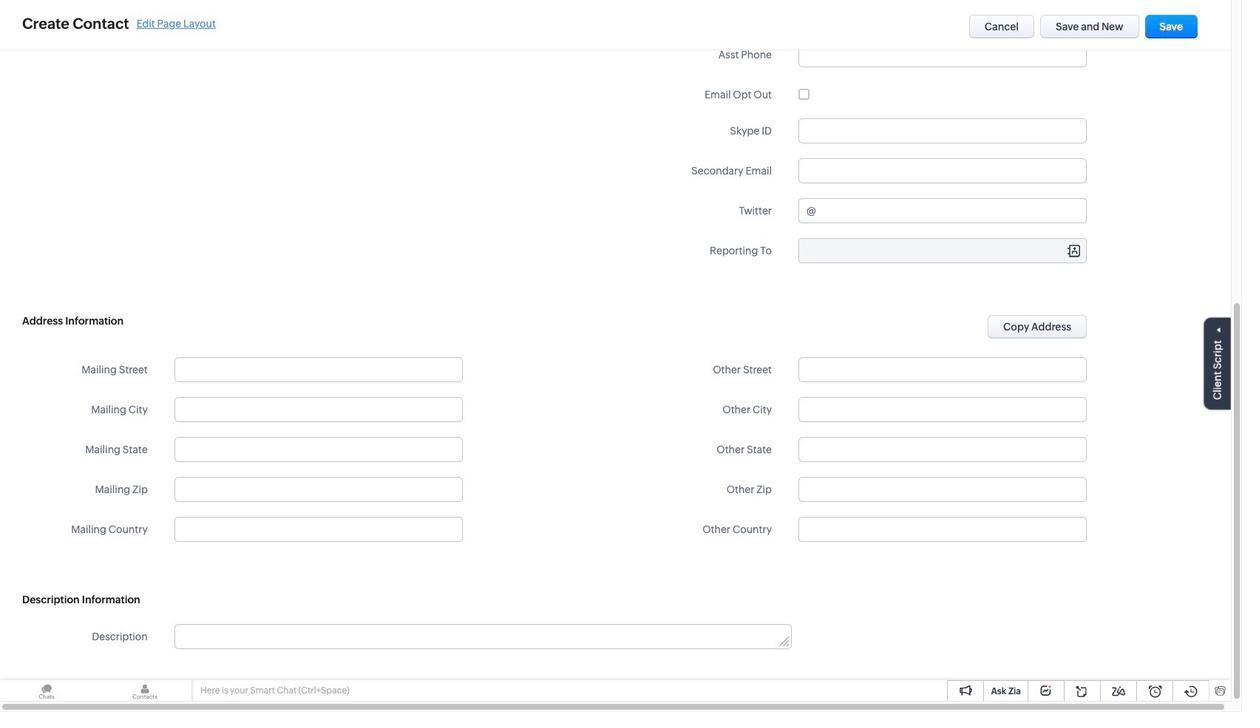 Task type: vqa. For each thing, say whether or not it's contained in the screenshot.
text field
yes



Task type: locate. For each thing, give the bounding box(es) containing it.
None text field
[[174, 2, 463, 27], [800, 239, 1087, 263], [174, 357, 463, 382], [799, 357, 1087, 382], [174, 437, 463, 462], [174, 477, 463, 502], [799, 477, 1087, 502], [175, 625, 792, 649], [174, 2, 463, 27], [800, 239, 1087, 263], [174, 357, 463, 382], [799, 357, 1087, 382], [174, 437, 463, 462], [174, 477, 463, 502], [799, 477, 1087, 502], [175, 625, 792, 649]]

None text field
[[799, 42, 1087, 67], [799, 118, 1087, 144], [799, 158, 1087, 183], [819, 199, 1087, 223], [174, 397, 463, 422], [799, 397, 1087, 422], [799, 437, 1087, 462], [175, 518, 462, 542], [799, 42, 1087, 67], [799, 118, 1087, 144], [799, 158, 1087, 183], [819, 199, 1087, 223], [174, 397, 463, 422], [799, 397, 1087, 422], [799, 437, 1087, 462], [175, 518, 462, 542]]

chats image
[[0, 681, 93, 702]]

None field
[[800, 239, 1087, 263], [175, 518, 462, 542], [800, 518, 1087, 542], [800, 239, 1087, 263], [175, 518, 462, 542], [800, 518, 1087, 542]]

MMM D, YYYY text field
[[799, 2, 1087, 27]]

contacts image
[[98, 681, 192, 702]]



